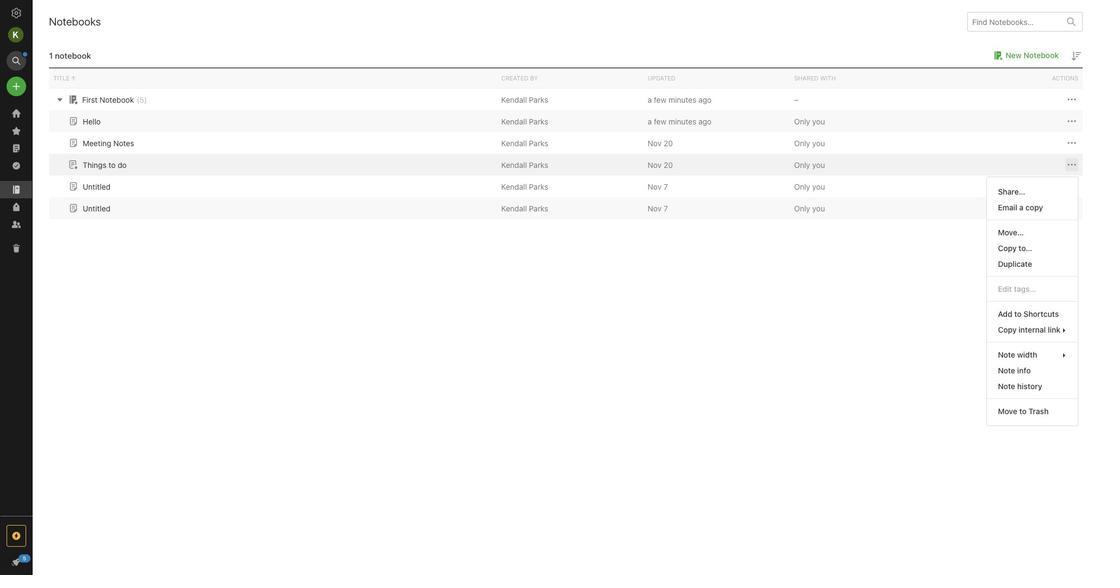 Task type: describe. For each thing, give the bounding box(es) containing it.
5 you from the top
[[813, 204, 825, 213]]

more actions field for hello
[[1066, 115, 1079, 128]]

note history
[[999, 382, 1043, 392]]

4 you from the top
[[813, 182, 825, 191]]

only you for hello "row"
[[795, 117, 825, 126]]

you for hello "row"
[[813, 117, 825, 126]]

1 notebook
[[49, 50, 91, 60]]

note history link
[[988, 379, 1078, 395]]

things to do
[[83, 160, 127, 170]]

a for only you
[[648, 117, 652, 126]]

parks for hello "row"
[[529, 117, 549, 126]]

dropdown list menu
[[988, 184, 1078, 420]]

copy to…
[[999, 244, 1033, 253]]

new notebook button
[[991, 49, 1059, 62]]

created by button
[[497, 69, 644, 88]]

Find Notebooks… text field
[[968, 13, 1061, 31]]

home image
[[10, 107, 23, 120]]

few for only you
[[654, 117, 667, 126]]

copy internal link link
[[988, 322, 1078, 338]]

copy for copy internal link
[[999, 326, 1017, 335]]

more actions image for meeting notes row
[[1066, 137, 1079, 150]]

to…
[[1019, 244, 1033, 253]]

2 7 from the top
[[664, 204, 668, 213]]

nov 20 for meeting notes
[[648, 139, 673, 148]]

row group inside notebooks element
[[49, 89, 1083, 219]]

copy internal link
[[999, 326, 1061, 335]]

upgrade image
[[10, 530, 23, 543]]

Note width field
[[988, 347, 1078, 363]]

notebook for new
[[1024, 51, 1059, 60]]

copy to… link
[[988, 241, 1078, 256]]

title
[[53, 75, 70, 82]]

duplicate link
[[988, 256, 1078, 272]]

internal
[[1019, 326, 1046, 335]]

5 parks from the top
[[529, 182, 549, 191]]

ago for –
[[699, 95, 712, 104]]

title button
[[49, 69, 497, 88]]

add
[[999, 310, 1013, 319]]

share…
[[999, 187, 1026, 197]]

parks for things to do row
[[529, 160, 549, 170]]

kendall inside the first notebook row
[[501, 95, 527, 104]]

add to shortcuts
[[999, 310, 1059, 319]]

nov for first untitled row from the bottom
[[648, 204, 662, 213]]

4 only you from the top
[[795, 182, 825, 191]]

updated button
[[644, 69, 790, 88]]

meeting notes row
[[49, 132, 1083, 154]]

to for add
[[1015, 310, 1022, 319]]

account image
[[8, 27, 23, 42]]

Help and Learning task checklist field
[[0, 554, 33, 572]]

nov 20 for things to do
[[648, 160, 673, 170]]

note width
[[999, 351, 1038, 360]]

hello row
[[49, 111, 1083, 132]]

meeting
[[83, 139, 111, 148]]

history
[[1018, 382, 1043, 392]]

first notebook row
[[49, 89, 1083, 111]]

edit
[[999, 285, 1013, 294]]

updated
[[648, 75, 676, 82]]

notebooks
[[49, 15, 101, 28]]

kendall parks for things to do row
[[501, 160, 549, 170]]

2 nov 7 from the top
[[648, 204, 668, 213]]

note for note width
[[999, 351, 1016, 360]]

a inside dropdown list menu
[[1020, 203, 1024, 212]]

share… link
[[988, 184, 1078, 200]]

note width link
[[988, 347, 1078, 363]]

only for meeting notes row
[[795, 139, 811, 148]]

notebook
[[55, 50, 91, 60]]

note for note history
[[999, 382, 1016, 392]]

a few minutes ago for only you
[[648, 117, 712, 126]]

things to do row
[[49, 154, 1083, 176]]

kendall parks for the first notebook row
[[501, 95, 549, 104]]

20 for meeting notes
[[664, 139, 673, 148]]

1 untitled row from the top
[[49, 176, 1083, 198]]

1
[[49, 50, 53, 60]]

more actions image for the first notebook row
[[1066, 93, 1079, 106]]

5
[[23, 556, 26, 562]]

kendall parks for meeting notes row
[[501, 139, 549, 148]]

notes
[[113, 139, 134, 148]]

kendall for the hello button
[[501, 117, 527, 126]]

more actions image inside things to do row
[[1066, 159, 1079, 172]]

minutes for –
[[669, 95, 697, 104]]

a for –
[[648, 95, 652, 104]]

move to trash
[[999, 407, 1049, 417]]

parks for meeting notes row
[[529, 139, 549, 148]]

email a copy link
[[988, 200, 1078, 216]]

more actions field for things to do
[[1066, 158, 1079, 172]]

kendall parks for hello "row"
[[501, 117, 549, 126]]

2 untitled from the top
[[83, 204, 111, 213]]

things to do button
[[67, 158, 127, 171]]

with
[[821, 75, 836, 82]]

actions
[[1052, 75, 1079, 82]]

kendall for 'meeting notes' button
[[501, 139, 527, 148]]

shared with
[[795, 75, 836, 82]]

nov for first untitled row from the top
[[648, 182, 662, 191]]

–
[[795, 95, 799, 104]]



Task type: vqa. For each thing, say whether or not it's contained in the screenshot.
the Close icon
no



Task type: locate. For each thing, give the bounding box(es) containing it.
kendall
[[501, 95, 527, 104], [501, 117, 527, 126], [501, 139, 527, 148], [501, 160, 527, 170], [501, 182, 527, 191], [501, 204, 527, 213]]

nov inside things to do row
[[648, 160, 662, 170]]

2 untitled row from the top
[[49, 198, 1083, 219]]

kendall parks
[[501, 95, 549, 104], [501, 117, 549, 126], [501, 139, 549, 148], [501, 160, 549, 170], [501, 182, 549, 191], [501, 204, 549, 213]]

0 vertical spatial nov 20
[[648, 139, 673, 148]]

few for –
[[654, 95, 667, 104]]

few inside the first notebook row
[[654, 95, 667, 104]]

kendall for untitled button corresponding to first untitled row from the top
[[501, 182, 527, 191]]

ago inside the first notebook row
[[699, 95, 712, 104]]

1 vertical spatial a
[[648, 117, 652, 126]]

copy down move…
[[999, 244, 1017, 253]]

3 only you from the top
[[795, 160, 825, 170]]

a
[[648, 95, 652, 104], [648, 117, 652, 126], [1020, 203, 1024, 212]]

note info link
[[988, 363, 1078, 379]]

1 only you from the top
[[795, 117, 825, 126]]

1 vertical spatial nov 20
[[648, 160, 673, 170]]

nov for things to do row
[[648, 160, 662, 170]]

only you for meeting notes row
[[795, 139, 825, 148]]

settings image
[[10, 7, 23, 20]]

kendall parks inside things to do row
[[501, 160, 549, 170]]

a few minutes ago inside the first notebook row
[[648, 95, 712, 104]]

2 20 from the top
[[664, 160, 673, 170]]

1 minutes from the top
[[669, 95, 697, 104]]

Account field
[[0, 24, 33, 46]]

1 20 from the top
[[664, 139, 673, 148]]

nov 20
[[648, 139, 673, 148], [648, 160, 673, 170]]

kendall parks inside meeting notes row
[[501, 139, 549, 148]]

note info
[[999, 366, 1031, 376]]

parks inside hello "row"
[[529, 117, 549, 126]]

1 nov from the top
[[648, 139, 662, 148]]

shared with button
[[790, 69, 937, 88]]

hello button
[[67, 115, 101, 128]]

1 ago from the top
[[699, 95, 712, 104]]

only for hello "row"
[[795, 117, 811, 126]]

0 vertical spatial 7
[[664, 182, 668, 191]]

2 copy from the top
[[999, 326, 1017, 335]]

2 untitled button from the top
[[67, 202, 111, 215]]

0 vertical spatial untitled button
[[67, 180, 111, 193]]

20 for things to do
[[664, 160, 673, 170]]

you inside things to do row
[[813, 160, 825, 170]]

copy
[[999, 244, 1017, 253], [999, 326, 1017, 335]]

4 nov from the top
[[648, 204, 662, 213]]

new
[[1006, 51, 1022, 60]]

4 more actions field from the top
[[1066, 158, 1079, 172]]

arrow image
[[53, 93, 66, 106]]

a inside the first notebook row
[[648, 95, 652, 104]]

move… link
[[988, 225, 1078, 241]]

5 kendall from the top
[[501, 182, 527, 191]]

5 kendall parks from the top
[[501, 182, 549, 191]]

1 only from the top
[[795, 117, 811, 126]]

1 you from the top
[[813, 117, 825, 126]]

you inside hello "row"
[[813, 117, 825, 126]]

first
[[82, 95, 98, 104]]

0 vertical spatial nov 7
[[648, 182, 668, 191]]

nov for meeting notes row
[[648, 139, 662, 148]]

click to expand image
[[28, 556, 36, 569]]

0 vertical spatial ago
[[699, 95, 712, 104]]

2 nov from the top
[[648, 160, 662, 170]]

to
[[109, 160, 116, 170], [1015, 310, 1022, 319], [1020, 407, 1027, 417]]

More actions field
[[1066, 93, 1079, 106], [1066, 115, 1079, 128], [1066, 137, 1079, 150], [1066, 158, 1079, 172]]

note up note info
[[999, 351, 1016, 360]]

1 vertical spatial note
[[999, 366, 1016, 376]]

created
[[501, 75, 529, 82]]

0 vertical spatial copy
[[999, 244, 1017, 253]]

1 untitled from the top
[[83, 182, 111, 191]]

3 more actions field from the top
[[1066, 137, 1079, 150]]

2 vertical spatial note
[[999, 382, 1016, 392]]

more actions field inside the first notebook row
[[1066, 93, 1079, 106]]

to left do
[[109, 160, 116, 170]]

6 kendall parks from the top
[[501, 204, 549, 213]]

meeting notes
[[83, 139, 134, 148]]

move…
[[999, 228, 1024, 237]]

to for move
[[1020, 407, 1027, 417]]

you for meeting notes row
[[813, 139, 825, 148]]

tree
[[0, 105, 33, 516]]

add to shortcuts link
[[988, 307, 1078, 322]]

2 vertical spatial a
[[1020, 203, 1024, 212]]

more actions field inside things to do row
[[1066, 158, 1079, 172]]

copy
[[1026, 203, 1044, 212]]

note left info
[[999, 366, 1016, 376]]

0 vertical spatial 20
[[664, 139, 673, 148]]

more actions field for meeting notes
[[1066, 137, 1079, 150]]

email a copy
[[999, 203, 1044, 212]]

note down note info
[[999, 382, 1016, 392]]

link
[[1048, 326, 1061, 335]]

4 kendall parks from the top
[[501, 160, 549, 170]]

kendall for things to do button
[[501, 160, 527, 170]]

kendall inside things to do row
[[501, 160, 527, 170]]

1 copy from the top
[[999, 244, 1017, 253]]

only inside meeting notes row
[[795, 139, 811, 148]]

hello
[[83, 117, 101, 126]]

copy inside "link"
[[999, 244, 1017, 253]]

1 nov 7 from the top
[[648, 182, 668, 191]]

minutes for only you
[[669, 117, 697, 126]]

1 vertical spatial 7
[[664, 204, 668, 213]]

only for things to do row
[[795, 160, 811, 170]]

row group
[[49, 89, 1083, 219]]

move to trash link
[[988, 404, 1078, 420]]

1 vertical spatial 20
[[664, 160, 673, 170]]

email
[[999, 203, 1018, 212]]

4 only from the top
[[795, 182, 811, 191]]

things
[[83, 160, 107, 170]]

2 note from the top
[[999, 366, 1016, 376]]

more actions field inside meeting notes row
[[1066, 137, 1079, 150]]

1 vertical spatial a few minutes ago
[[648, 117, 712, 126]]

you for things to do row
[[813, 160, 825, 170]]

minutes inside the first notebook row
[[669, 95, 697, 104]]

more actions image inside meeting notes row
[[1066, 137, 1079, 150]]

shortcuts
[[1024, 310, 1059, 319]]

to inside button
[[109, 160, 116, 170]]

shared
[[795, 75, 819, 82]]

only you inside meeting notes row
[[795, 139, 825, 148]]

5 only from the top
[[795, 204, 811, 213]]

1 7 from the top
[[664, 182, 668, 191]]

meeting notes button
[[67, 137, 134, 150]]

3 nov from the top
[[648, 182, 662, 191]]

note for note info
[[999, 366, 1016, 376]]

2 more actions field from the top
[[1066, 115, 1079, 128]]

minutes
[[669, 95, 697, 104], [669, 117, 697, 126]]

sort options image
[[1070, 49, 1083, 62]]

more actions image inside hello "row"
[[1066, 115, 1079, 128]]

untitled button for first untitled row from the bottom
[[67, 202, 111, 215]]

1 horizontal spatial notebook
[[1024, 51, 1059, 60]]

parks inside things to do row
[[529, 160, 549, 170]]

few
[[654, 95, 667, 104], [654, 117, 667, 126]]

row group containing first notebook
[[49, 89, 1083, 219]]

2 only from the top
[[795, 139, 811, 148]]

1 vertical spatial minutes
[[669, 117, 697, 126]]

3 you from the top
[[813, 160, 825, 170]]

created by
[[501, 75, 538, 82]]

nov 20 inside meeting notes row
[[648, 139, 673, 148]]

minutes inside hello "row"
[[669, 117, 697, 126]]

1 vertical spatial untitled button
[[67, 202, 111, 215]]

only inside hello "row"
[[795, 117, 811, 126]]

ago
[[699, 95, 712, 104], [699, 117, 712, 126]]

0 horizontal spatial notebook
[[100, 95, 134, 104]]

a few minutes ago
[[648, 95, 712, 104], [648, 117, 712, 126]]

nov inside meeting notes row
[[648, 139, 662, 148]]

untitled button
[[67, 180, 111, 193], [67, 202, 111, 215]]

4 kendall from the top
[[501, 160, 527, 170]]

do
[[118, 160, 127, 170]]

0 vertical spatial few
[[654, 95, 667, 104]]

1 nov 20 from the top
[[648, 139, 673, 148]]

untitled row down things to do row
[[49, 198, 1083, 219]]

copy down add
[[999, 326, 1017, 335]]

2 vertical spatial to
[[1020, 407, 1027, 417]]

20
[[664, 139, 673, 148], [664, 160, 673, 170]]

notebook left '(5)' on the left top
[[100, 95, 134, 104]]

parks for the first notebook row
[[529, 95, 549, 104]]

3 note from the top
[[999, 382, 1016, 392]]

width
[[1018, 351, 1038, 360]]

1 vertical spatial copy
[[999, 326, 1017, 335]]

0 vertical spatial notebook
[[1024, 51, 1059, 60]]

edit tags… link
[[988, 282, 1078, 297]]

parks
[[529, 95, 549, 104], [529, 117, 549, 126], [529, 139, 549, 148], [529, 160, 549, 170], [529, 182, 549, 191], [529, 204, 549, 213]]

more actions image for hello "row"
[[1066, 115, 1079, 128]]

0 vertical spatial a
[[648, 95, 652, 104]]

1 kendall parks from the top
[[501, 95, 549, 104]]

few inside hello "row"
[[654, 117, 667, 126]]

to for things
[[109, 160, 116, 170]]

only for first untitled row from the bottom
[[795, 204, 811, 213]]

2 ago from the top
[[699, 117, 712, 126]]

1 kendall from the top
[[501, 95, 527, 104]]

untitled row
[[49, 176, 1083, 198], [49, 198, 1083, 219]]

0 vertical spatial minutes
[[669, 95, 697, 104]]

untitled
[[83, 182, 111, 191], [83, 204, 111, 213]]

actions button
[[937, 69, 1083, 88]]

more actions image
[[1066, 93, 1079, 106], [1066, 115, 1079, 128], [1066, 137, 1079, 150], [1066, 159, 1079, 172]]

only for first untitled row from the top
[[795, 182, 811, 191]]

20 inside things to do row
[[664, 160, 673, 170]]

to right add
[[1015, 310, 1022, 319]]

more actions field inside hello "row"
[[1066, 115, 1079, 128]]

kendall inside hello "row"
[[501, 117, 527, 126]]

4 more actions image from the top
[[1066, 159, 1079, 172]]

0 vertical spatial untitled
[[83, 182, 111, 191]]

1 vertical spatial notebook
[[100, 95, 134, 104]]

5 only you from the top
[[795, 204, 825, 213]]

1 untitled button from the top
[[67, 180, 111, 193]]

only you
[[795, 117, 825, 126], [795, 139, 825, 148], [795, 160, 825, 170], [795, 182, 825, 191], [795, 204, 825, 213]]

kendall parks inside the first notebook row
[[501, 95, 549, 104]]

ago for only you
[[699, 117, 712, 126]]

1 vertical spatial to
[[1015, 310, 1022, 319]]

0 vertical spatial note
[[999, 351, 1016, 360]]

only you inside things to do row
[[795, 160, 825, 170]]

nov 20 inside things to do row
[[648, 160, 673, 170]]

you
[[813, 117, 825, 126], [813, 139, 825, 148], [813, 160, 825, 170], [813, 182, 825, 191], [813, 204, 825, 213]]

1 parks from the top
[[529, 95, 549, 104]]

2 a few minutes ago from the top
[[648, 117, 712, 126]]

untitled button for first untitled row from the top
[[67, 180, 111, 193]]

1 vertical spatial ago
[[699, 117, 712, 126]]

you inside meeting notes row
[[813, 139, 825, 148]]

2 kendall parks from the top
[[501, 117, 549, 126]]

Sort field
[[1070, 49, 1083, 62]]

to right move
[[1020, 407, 1027, 417]]

only you inside hello "row"
[[795, 117, 825, 126]]

kendall inside meeting notes row
[[501, 139, 527, 148]]

kendall parks inside hello "row"
[[501, 117, 549, 126]]

nov 7
[[648, 182, 668, 191], [648, 204, 668, 213]]

1 vertical spatial nov 7
[[648, 204, 668, 213]]

3 kendall from the top
[[501, 139, 527, 148]]

2 nov 20 from the top
[[648, 160, 673, 170]]

move
[[999, 407, 1018, 417]]

3 only from the top
[[795, 160, 811, 170]]

notebooks element
[[33, 0, 1100, 576]]

nov
[[648, 139, 662, 148], [648, 160, 662, 170], [648, 182, 662, 191], [648, 204, 662, 213]]

1 more actions image from the top
[[1066, 93, 1079, 106]]

(5)
[[137, 95, 147, 104]]

notebook inside "new notebook" button
[[1024, 51, 1059, 60]]

a few minutes ago inside hello "row"
[[648, 117, 712, 126]]

3 kendall parks from the top
[[501, 139, 549, 148]]

2 minutes from the top
[[669, 117, 697, 126]]

Copy internal link field
[[988, 322, 1078, 338]]

1 vertical spatial few
[[654, 117, 667, 126]]

only you for things to do row
[[795, 160, 825, 170]]

2 kendall from the top
[[501, 117, 527, 126]]

3 more actions image from the top
[[1066, 137, 1079, 150]]

1 more actions field from the top
[[1066, 93, 1079, 106]]

6 kendall from the top
[[501, 204, 527, 213]]

2 more actions image from the top
[[1066, 115, 1079, 128]]

trash
[[1029, 407, 1049, 417]]

kendall for untitled button for first untitled row from the bottom
[[501, 204, 527, 213]]

0 vertical spatial a few minutes ago
[[648, 95, 712, 104]]

a inside hello "row"
[[648, 117, 652, 126]]

3 parks from the top
[[529, 139, 549, 148]]

note inside field
[[999, 351, 1016, 360]]

only inside things to do row
[[795, 160, 811, 170]]

info
[[1018, 366, 1031, 376]]

first notebook (5)
[[82, 95, 147, 104]]

new notebook
[[1006, 51, 1059, 60]]

notebook
[[1024, 51, 1059, 60], [100, 95, 134, 104]]

notebook right new
[[1024, 51, 1059, 60]]

4 parks from the top
[[529, 160, 549, 170]]

copy for copy to…
[[999, 244, 1017, 253]]

note
[[999, 351, 1016, 360], [999, 366, 1016, 376], [999, 382, 1016, 392]]

1 few from the top
[[654, 95, 667, 104]]

20 inside meeting notes row
[[664, 139, 673, 148]]

only
[[795, 117, 811, 126], [795, 139, 811, 148], [795, 160, 811, 170], [795, 182, 811, 191], [795, 204, 811, 213]]

ago inside hello "row"
[[699, 117, 712, 126]]

6 parks from the top
[[529, 204, 549, 213]]

0 vertical spatial to
[[109, 160, 116, 170]]

notebook for first
[[100, 95, 134, 104]]

a few minutes ago for –
[[648, 95, 712, 104]]

edit tags…
[[999, 285, 1037, 294]]

1 note from the top
[[999, 351, 1016, 360]]

by
[[530, 75, 538, 82]]

2 few from the top
[[654, 117, 667, 126]]

1 a few minutes ago from the top
[[648, 95, 712, 104]]

2 only you from the top
[[795, 139, 825, 148]]

parks inside meeting notes row
[[529, 139, 549, 148]]

2 you from the top
[[813, 139, 825, 148]]

notebook inside the first notebook row
[[100, 95, 134, 104]]

1 vertical spatial untitled
[[83, 204, 111, 213]]

2 parks from the top
[[529, 117, 549, 126]]

tags…
[[1014, 285, 1037, 294]]

duplicate
[[999, 260, 1033, 269]]

parks inside the first notebook row
[[529, 95, 549, 104]]

untitled row down meeting notes row
[[49, 176, 1083, 198]]

copy inside field
[[999, 326, 1017, 335]]

7
[[664, 182, 668, 191], [664, 204, 668, 213]]



